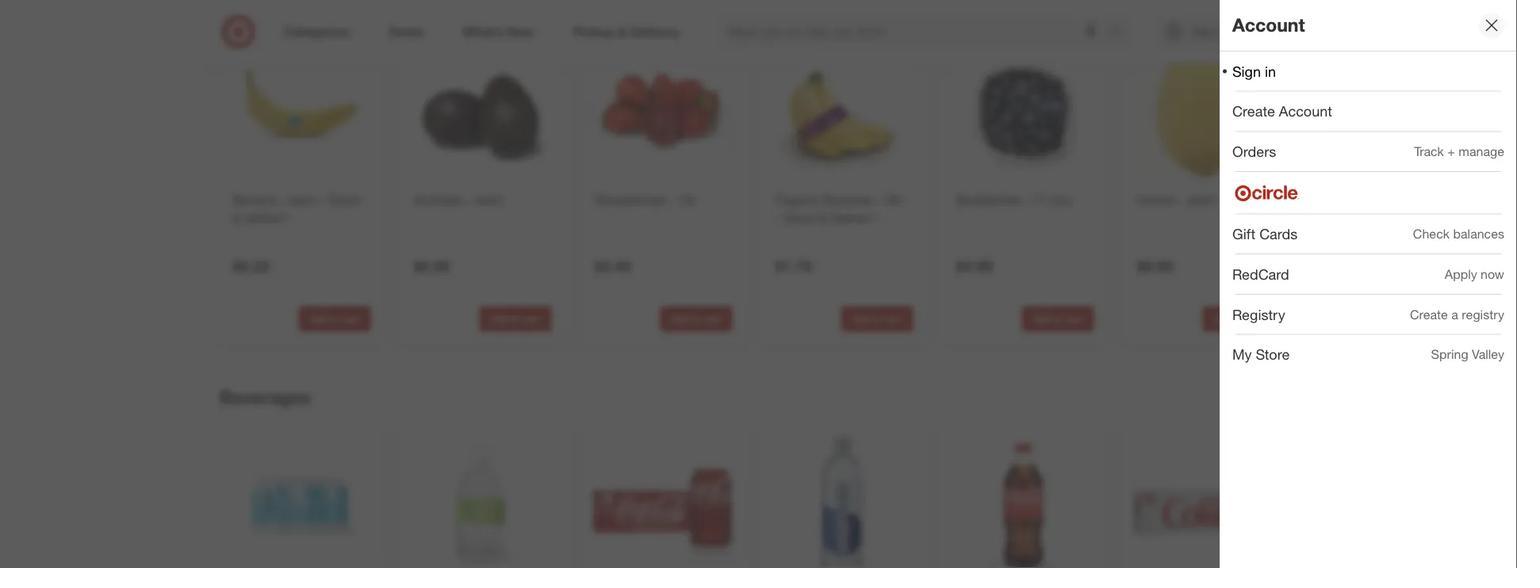 Task type: locate. For each thing, give the bounding box(es) containing it.
3 add from the left
[[671, 313, 689, 325]]

$1.79
[[775, 257, 812, 276]]

sign in link
[[1151, 14, 1251, 49], [1220, 52, 1517, 91]]

lemon - each link
[[1137, 191, 1272, 209]]

1lb
[[678, 192, 696, 207]]

account
[[1233, 14, 1305, 36], [1279, 103, 1333, 120]]

0 horizontal spatial create
[[1233, 103, 1275, 120]]

3 to from the left
[[692, 313, 701, 325]]

to for $0.25
[[330, 313, 339, 325]]

1 to from the left
[[330, 313, 339, 325]]

add to cart for $4.99
[[1033, 313, 1084, 325]]

each right banana
[[288, 192, 316, 207]]

to for $0.69
[[1234, 313, 1243, 325]]

create for create a registry
[[1410, 307, 1448, 322]]

add to cart
[[309, 313, 360, 325], [490, 313, 541, 325], [671, 313, 722, 325], [852, 313, 903, 325], [1033, 313, 1084, 325], [1213, 313, 1265, 325]]

0 vertical spatial account
[[1233, 14, 1305, 36]]

1 vertical spatial sign in
[[1233, 63, 1276, 80]]

1 cart from the left
[[342, 313, 360, 325]]

5 to from the left
[[1053, 313, 1062, 325]]

search button
[[1102, 14, 1140, 52]]

2 to from the left
[[511, 313, 520, 325]]

gift
[[1233, 226, 1256, 243]]

gift cards
[[1233, 226, 1298, 243]]

in
[[1217, 25, 1226, 38], [1265, 63, 1276, 80]]

0 vertical spatial good
[[328, 192, 360, 207]]

6 add from the left
[[1213, 313, 1232, 325]]

blueberries
[[956, 192, 1021, 207]]

bananas
[[823, 192, 873, 207]]

strawberries
[[595, 192, 666, 207]]

1 horizontal spatial sign
[[1233, 63, 1261, 80]]

5 add from the left
[[1033, 313, 1051, 325]]

to for $1.79
[[872, 313, 882, 325]]

redcard
[[1233, 266, 1290, 283]]

2 gather™ from the left
[[831, 210, 877, 226]]

4 add to cart button from the left
[[841, 307, 913, 332]]

1 add to cart from the left
[[309, 313, 360, 325]]

organic bananas - 2lb - good & gather™
[[775, 192, 902, 226]]

banana - each - good & gather™ link
[[233, 191, 368, 227]]

sign
[[1192, 25, 1214, 38], [1233, 63, 1261, 80]]

3 cart from the left
[[703, 313, 722, 325]]

avocado - each image
[[410, 40, 552, 181], [410, 40, 552, 181]]

& inside banana - each - good & gather™
[[233, 210, 241, 226]]

to
[[330, 313, 339, 325], [511, 313, 520, 325], [692, 313, 701, 325], [872, 313, 882, 325], [1053, 313, 1062, 325], [1234, 313, 1243, 325]]

to for $4.99
[[1053, 313, 1062, 325]]

1 add from the left
[[309, 313, 327, 325]]

diet coke - 12pk/12 fl oz cans image
[[1134, 436, 1275, 569], [1134, 436, 1275, 569]]

3 add to cart from the left
[[671, 313, 722, 325]]

create
[[1233, 103, 1275, 120], [1410, 307, 1448, 322]]

-
[[280, 192, 285, 207], [319, 192, 324, 207], [467, 192, 472, 207], [670, 192, 675, 207], [877, 192, 882, 207], [1025, 192, 1030, 207], [1180, 192, 1185, 207], [775, 210, 780, 226]]

gather™
[[244, 210, 291, 226], [831, 210, 877, 226]]

$0.25
[[233, 257, 270, 276]]

0 vertical spatial create
[[1233, 103, 1275, 120]]

0 horizontal spatial good
[[328, 192, 360, 207]]

2 add to cart from the left
[[490, 313, 541, 325]]

each inside banana - each - good & gather™
[[288, 192, 316, 207]]

good
[[328, 192, 360, 207], [784, 210, 816, 226]]

cart for $3.49
[[703, 313, 722, 325]]

create inside "link"
[[1233, 103, 1275, 120]]

organic bananas - 2lb - good & gather™ image
[[772, 40, 913, 181], [772, 40, 913, 181]]

4 to from the left
[[872, 313, 882, 325]]

What can we help you find? suggestions appear below search field
[[718, 14, 1113, 49]]

distilled water - 128 fl oz (1gal) - good & gather™ image
[[410, 436, 552, 569], [410, 436, 552, 569]]

1 horizontal spatial create
[[1410, 307, 1448, 322]]

cart
[[342, 313, 360, 325], [523, 313, 541, 325], [703, 313, 722, 325], [884, 313, 903, 325], [1065, 313, 1084, 325], [1246, 313, 1265, 325]]

organic
[[775, 192, 820, 207]]

1 vertical spatial account
[[1279, 103, 1333, 120]]

5 add to cart from the left
[[1033, 313, 1084, 325]]

banana - each - good & gather™ image
[[230, 40, 371, 181], [230, 40, 371, 181]]

my
[[1233, 346, 1252, 363]]

blueberries - 11.2oz image
[[953, 40, 1094, 181], [953, 40, 1094, 181]]

lemon - each image
[[1134, 40, 1275, 181], [1134, 40, 1275, 181]]

each for $0.95
[[475, 192, 503, 207]]

cards
[[1260, 226, 1298, 243]]

& down banana
[[233, 210, 241, 226]]

2 horizontal spatial each
[[1188, 192, 1216, 207]]

lemon
[[1137, 192, 1176, 207]]

each right lemon
[[1188, 192, 1216, 207]]

blueberries - 11.2oz
[[956, 192, 1071, 207]]

cart for $0.69
[[1246, 313, 1265, 325]]

store
[[1256, 346, 1290, 363]]

avocado
[[414, 192, 463, 207]]

purified drinking water - 24pk/16.9 fl oz bottles - good & gather™ image
[[230, 436, 371, 569], [230, 436, 371, 569]]

1 vertical spatial sign
[[1233, 63, 1261, 80]]

2 & from the left
[[819, 210, 827, 226]]

registry
[[1233, 306, 1286, 323]]

4 cart from the left
[[884, 313, 903, 325]]

gather™ down banana
[[244, 210, 291, 226]]

1 horizontal spatial in
[[1265, 63, 1276, 80]]

add to cart button for $4.99
[[1022, 307, 1094, 332]]

coca-cola - 12pk/12 fl oz cans image
[[591, 436, 733, 569], [591, 436, 733, 569]]

add
[[309, 313, 327, 325], [490, 313, 508, 325], [671, 313, 689, 325], [852, 313, 870, 325], [1033, 313, 1051, 325], [1213, 313, 1232, 325]]

1 horizontal spatial each
[[475, 192, 503, 207]]

5 add to cart button from the left
[[1022, 307, 1094, 332]]

6 to from the left
[[1234, 313, 1243, 325]]

6 add to cart button from the left
[[1203, 307, 1275, 332]]

each right 'avocado'
[[475, 192, 503, 207]]

1 add to cart button from the left
[[299, 307, 371, 332]]

0 horizontal spatial in
[[1217, 25, 1226, 38]]

+
[[1448, 144, 1455, 159]]

track
[[1415, 144, 1444, 159]]

1 horizontal spatial gather™
[[831, 210, 877, 226]]

& inside organic bananas - 2lb - good & gather™
[[819, 210, 827, 226]]

balances
[[1454, 226, 1505, 242]]

1 horizontal spatial good
[[784, 210, 816, 226]]

cart for $4.99
[[1065, 313, 1084, 325]]

0 horizontal spatial sign
[[1192, 25, 1214, 38]]

&
[[233, 210, 241, 226], [819, 210, 827, 226]]

1 vertical spatial good
[[784, 210, 816, 226]]

now
[[1481, 267, 1505, 282]]

add to cart for $0.95
[[490, 313, 541, 325]]

1 & from the left
[[233, 210, 241, 226]]

1 vertical spatial create
[[1410, 307, 1448, 322]]

1 gather™ from the left
[[244, 210, 291, 226]]

create account link
[[1220, 92, 1517, 131]]

$0.69
[[1137, 257, 1174, 276]]

0 horizontal spatial gather™
[[244, 210, 291, 226]]

0 vertical spatial sign in
[[1192, 25, 1226, 38]]

check balances
[[1413, 226, 1505, 242]]

2 add from the left
[[490, 313, 508, 325]]

1 horizontal spatial &
[[819, 210, 827, 226]]

create a registry
[[1410, 307, 1505, 322]]

avocado - each
[[414, 192, 503, 207]]

6 cart from the left
[[1246, 313, 1265, 325]]

gather™ down bananas
[[831, 210, 877, 226]]

5 cart from the left
[[1065, 313, 1084, 325]]

a
[[1452, 307, 1459, 322]]

2 cart from the left
[[523, 313, 541, 325]]

0 vertical spatial sign
[[1192, 25, 1214, 38]]

add for $4.99
[[1033, 313, 1051, 325]]

& down bananas
[[819, 210, 827, 226]]

spring valley
[[1431, 347, 1505, 363]]

2 add to cart button from the left
[[480, 307, 552, 332]]

add to cart button
[[299, 307, 371, 332], [480, 307, 552, 332], [660, 307, 733, 332], [841, 307, 913, 332], [1022, 307, 1094, 332], [1203, 307, 1275, 332]]

1 horizontal spatial sign in
[[1233, 63, 1276, 80]]

4 add to cart from the left
[[852, 313, 903, 325]]

gather™ inside banana - each - good & gather™
[[244, 210, 291, 226]]

each for $0.69
[[1188, 192, 1216, 207]]

sign in
[[1192, 25, 1226, 38], [1233, 63, 1276, 80]]

each
[[288, 192, 316, 207], [475, 192, 503, 207], [1188, 192, 1216, 207]]

1 each from the left
[[288, 192, 316, 207]]

coca-cola - 20 fl oz bottle image
[[953, 436, 1094, 569], [953, 436, 1094, 569]]

orders
[[1233, 143, 1277, 160]]

2 each from the left
[[475, 192, 503, 207]]

banana - each - good & gather™
[[233, 192, 360, 226]]

smartwater - 20 fl oz bottle image
[[772, 436, 913, 569], [772, 436, 913, 569]]

3 each from the left
[[1188, 192, 1216, 207]]

strawberries - 1lb image
[[591, 40, 733, 181], [591, 40, 733, 181]]

add for $0.25
[[309, 313, 327, 325]]

avocado - each link
[[414, 191, 549, 209]]

add to cart for $1.79
[[852, 313, 903, 325]]

$0.95
[[414, 257, 450, 276]]

3 add to cart button from the left
[[660, 307, 733, 332]]

4 add from the left
[[852, 313, 870, 325]]

0 horizontal spatial each
[[288, 192, 316, 207]]

0 horizontal spatial &
[[233, 210, 241, 226]]

6 add to cart from the left
[[1213, 313, 1265, 325]]

1 vertical spatial in
[[1265, 63, 1276, 80]]

lemon - each
[[1137, 192, 1216, 207]]

create up orders
[[1233, 103, 1275, 120]]

create left a
[[1410, 307, 1448, 322]]



Task type: vqa. For each thing, say whether or not it's contained in the screenshot.


Task type: describe. For each thing, give the bounding box(es) containing it.
add to cart button for $0.25
[[299, 307, 371, 332]]

manage
[[1459, 144, 1505, 159]]

apply
[[1445, 267, 1478, 282]]

account dialog
[[1220, 0, 1517, 569]]

to for $3.49
[[692, 313, 701, 325]]

add for $3.49
[[671, 313, 689, 325]]

spring
[[1431, 347, 1469, 363]]

$3.49
[[595, 257, 631, 276]]

0 vertical spatial sign in link
[[1151, 14, 1251, 49]]

each for $0.25
[[288, 192, 316, 207]]

to for $0.95
[[511, 313, 520, 325]]

create account
[[1233, 103, 1333, 120]]

11.2oz
[[1033, 192, 1071, 207]]

add to cart for $0.25
[[309, 313, 360, 325]]

in inside account dialog
[[1265, 63, 1276, 80]]

add to cart for $3.49
[[671, 313, 722, 325]]

blueberries - 11.2oz link
[[956, 191, 1091, 209]]

cart for $0.95
[[523, 313, 541, 325]]

registry
[[1462, 307, 1505, 322]]

create for create account
[[1233, 103, 1275, 120]]

account inside "link"
[[1279, 103, 1333, 120]]

add to cart for $0.69
[[1213, 313, 1265, 325]]

add for $0.69
[[1213, 313, 1232, 325]]

banana
[[233, 192, 276, 207]]

add to cart button for $0.69
[[1203, 307, 1275, 332]]

sign in inside account dialog
[[1233, 63, 1276, 80]]

good inside organic bananas - 2lb - good & gather™
[[784, 210, 816, 226]]

0 vertical spatial in
[[1217, 25, 1226, 38]]

organic bananas - 2lb - good & gather™ link
[[775, 191, 910, 227]]

strawberries - 1lb
[[595, 192, 696, 207]]

cart for $0.25
[[342, 313, 360, 325]]

cart for $1.79
[[884, 313, 903, 325]]

track + manage
[[1415, 144, 1505, 159]]

1 vertical spatial sign in link
[[1220, 52, 1517, 91]]

good inside banana - each - good & gather™
[[328, 192, 360, 207]]

beverages
[[219, 387, 311, 409]]

add to cart button for $1.79
[[841, 307, 913, 332]]

my store
[[1233, 346, 1290, 363]]

valley
[[1472, 347, 1505, 363]]

add for $1.79
[[852, 313, 870, 325]]

check
[[1413, 226, 1450, 242]]

gather™ inside organic bananas - 2lb - good & gather™
[[831, 210, 877, 226]]

add to cart button for $0.95
[[480, 307, 552, 332]]

add to cart button for $3.49
[[660, 307, 733, 332]]

strawberries - 1lb link
[[595, 191, 729, 209]]

add for $0.95
[[490, 313, 508, 325]]

search
[[1102, 25, 1140, 41]]

apply now
[[1445, 267, 1505, 282]]

2lb
[[885, 192, 902, 207]]

$4.99
[[956, 257, 993, 276]]

sign inside account dialog
[[1233, 63, 1261, 80]]

0 horizontal spatial sign in
[[1192, 25, 1226, 38]]



